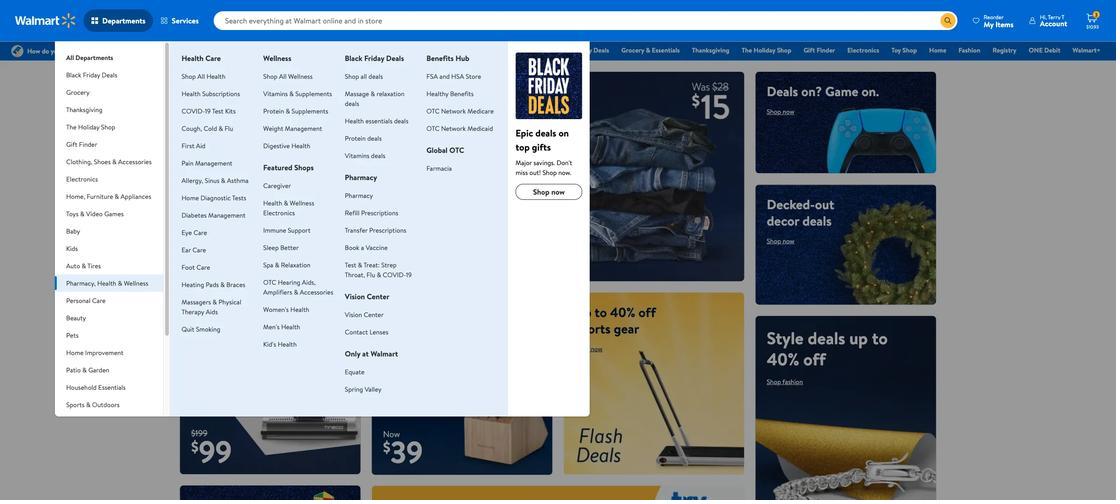 Task type: describe. For each thing, give the bounding box(es) containing it.
vitamins deals link
[[345, 151, 386, 160]]

decked-
[[767, 195, 816, 213]]

one
[[1029, 46, 1043, 55]]

finder for gift finder link
[[817, 46, 836, 55]]

wellness up huge
[[288, 72, 313, 81]]

health down weight management
[[292, 141, 311, 150]]

top
[[516, 140, 530, 153]]

otc for otc network medicaid
[[427, 124, 440, 133]]

high tech gifts, huge savings
[[191, 82, 313, 117]]

walmart image
[[15, 13, 76, 28]]

diagnostic
[[201, 193, 231, 202]]

black friday deals for "black friday deals" link
[[558, 46, 610, 55]]

ear care link
[[182, 245, 206, 254]]

deals down health essentials deals link
[[368, 134, 382, 143]]

shop all health
[[182, 72, 226, 81]]

0 vertical spatial covid-
[[182, 106, 205, 115]]

toys & video games button
[[55, 205, 163, 222]]

now for deals on? game on.
[[783, 107, 795, 116]]

essentials inside 'dropdown button'
[[98, 383, 126, 392]]

first
[[182, 141, 195, 150]]

care for ear care
[[193, 245, 206, 254]]

accessories inside "dropdown button"
[[118, 157, 152, 166]]

otc hearing aids, amplifiers & accessories
[[263, 278, 333, 297]]

spa & relaxation
[[263, 260, 311, 269]]

departments inside departments dropdown button
[[102, 15, 146, 26]]

& inside pharmacy, health & wellness dropdown button
[[118, 279, 122, 288]]

now for decked-out decor deals
[[783, 236, 795, 246]]

household essentials button
[[55, 379, 163, 396]]

to inside up to 40% off sports gear
[[595, 303, 607, 321]]

shop inside dropdown button
[[101, 122, 115, 131]]

relaxation
[[377, 89, 405, 98]]

now down now.
[[552, 187, 565, 197]]

tests
[[232, 193, 246, 202]]

departments inside all departments link
[[75, 53, 113, 62]]

shop now for high tech gifts, huge savings
[[191, 123, 219, 133]]

first aid
[[182, 141, 206, 150]]

friday for "black friday deals" link
[[575, 46, 592, 55]]

grocery & essentials link
[[618, 45, 684, 55]]

accessories inside otc hearing aids, amplifiers & accessories
[[300, 288, 333, 297]]

home for home deals are served
[[383, 303, 418, 321]]

massagers & physical therapy aids
[[182, 297, 241, 316]]

thanksgiving button
[[55, 101, 163, 118]]

sports
[[575, 319, 611, 338]]

now for save big!
[[407, 258, 419, 267]]

pain management
[[182, 158, 233, 168]]

one debit
[[1029, 46, 1061, 55]]

home for home diagnostic tests
[[182, 193, 199, 202]]

shop now for decked-out decor deals
[[767, 236, 795, 246]]

protein for protein & supplements
[[263, 106, 284, 115]]

healthy benefits link
[[427, 89, 474, 98]]

refill prescriptions
[[345, 208, 398, 217]]

0 horizontal spatial test
[[212, 106, 224, 115]]

& inside auto & tires dropdown button
[[82, 261, 86, 270]]

pharmacy, health & wellness image
[[516, 53, 583, 119]]

transfer
[[345, 226, 368, 235]]

gifts
[[532, 140, 551, 153]]

decor
[[767, 211, 800, 230]]

on.
[[862, 82, 880, 100]]

fsa and hsa store
[[427, 72, 481, 81]]

pets button
[[55, 327, 163, 344]]

walmart+
[[1073, 46, 1101, 55]]

treat:
[[364, 260, 380, 269]]

0 horizontal spatial 19
[[205, 106, 211, 115]]

men's
[[263, 322, 280, 331]]

& inside massage & relaxation deals
[[371, 89, 375, 98]]

protein deals
[[345, 134, 382, 143]]

book a vaccine link
[[345, 243, 388, 252]]

beauty
[[66, 313, 86, 322]]

weight management
[[263, 124, 322, 133]]

clothing, shoes & accessories button
[[55, 153, 163, 170]]

kids
[[66, 244, 78, 253]]

huge
[[284, 82, 313, 100]]

a
[[361, 243, 364, 252]]

pain management link
[[182, 158, 233, 168]]

39
[[391, 431, 423, 473]]

gift for gift finder link
[[804, 46, 816, 55]]

otc for otc network medicare
[[427, 106, 440, 115]]

only
[[345, 349, 361, 359]]

$ for 99
[[191, 436, 199, 457]]

eye
[[182, 228, 192, 237]]

seasonal
[[66, 418, 91, 427]]

ear
[[182, 245, 191, 254]]

health down women's health link
[[281, 322, 300, 331]]

up for home deals up to 30% off
[[191, 234, 210, 258]]

medicare
[[468, 106, 494, 115]]

1 vision center from the top
[[345, 292, 390, 302]]

out
[[816, 195, 835, 213]]

now dollar 39 null group
[[372, 428, 423, 475]]

40% inside "style deals up to 40% off"
[[767, 347, 800, 371]]

& inside health & wellness electronics
[[284, 198, 288, 207]]

personal care
[[66, 296, 106, 305]]

deals inside dropdown button
[[102, 70, 117, 79]]

supplements for protein & supplements
[[292, 106, 328, 115]]

strep
[[381, 260, 397, 269]]

contact lenses link
[[345, 327, 389, 337]]

kid's health
[[263, 340, 297, 349]]

spa
[[263, 260, 273, 269]]

deals inside massage & relaxation deals
[[345, 99, 359, 108]]

save
[[383, 204, 443, 246]]

0 vertical spatial center
[[367, 292, 390, 302]]

network for medicare
[[441, 106, 466, 115]]

quit smoking link
[[182, 325, 220, 334]]

only at walmart
[[345, 349, 398, 359]]

departments button
[[84, 9, 153, 32]]

deals left are
[[421, 303, 450, 321]]

& inside 'home, furniture & appliances' dropdown button
[[115, 192, 119, 201]]

management for pain management
[[195, 158, 233, 168]]

pharmacy, health & wellness button
[[55, 275, 163, 292]]

aid
[[196, 141, 206, 150]]

supplements for vitamins & supplements
[[295, 89, 332, 98]]

black for black friday deals dropdown button
[[66, 70, 81, 79]]

& inside seasonal decor & party supplies
[[112, 418, 116, 427]]

otc network medicaid link
[[427, 124, 493, 133]]

gift for gift finder dropdown button
[[66, 140, 77, 149]]

aids,
[[302, 278, 316, 287]]

1 vertical spatial benefits
[[450, 89, 474, 98]]

now.
[[559, 168, 572, 177]]

3
[[1096, 11, 1098, 19]]

search icon image
[[945, 17, 952, 24]]

40% inside up to 40% off sports gear
[[610, 303, 636, 321]]

prescriptions for refill prescriptions
[[361, 208, 398, 217]]

1 vertical spatial center
[[364, 310, 384, 319]]

otc right global
[[450, 145, 465, 155]]

weight
[[263, 124, 284, 133]]

lenses
[[370, 327, 389, 337]]

deals left on?
[[767, 82, 799, 100]]

reorder
[[984, 13, 1004, 21]]

home link
[[925, 45, 951, 55]]

patio
[[66, 365, 81, 375]]

heating pads & braces link
[[182, 280, 245, 289]]

shop now for deals on? game on.
[[767, 107, 795, 116]]

home for home deals up to 30% off
[[191, 213, 236, 237]]

the for the holiday shop dropdown button
[[66, 122, 77, 131]]

cough, cold & flu link
[[182, 124, 233, 133]]

& inside toys & video games dropdown button
[[80, 209, 85, 218]]

grocery for grocery & essentials
[[622, 46, 645, 55]]

& inside grocery & essentials link
[[646, 46, 651, 55]]

gift finder for gift finder link
[[804, 46, 836, 55]]

flu inside test & treat: strep throat, flu & covid-19
[[367, 270, 375, 279]]

electronics inside health & wellness electronics
[[263, 208, 295, 217]]

care for foot care
[[197, 263, 210, 272]]

contact
[[345, 327, 368, 337]]

covid-19 test kits link
[[182, 106, 236, 115]]

off for style deals up to 40% off
[[804, 347, 826, 371]]

shop now link for home deals up to 30% off
[[191, 285, 219, 295]]

health essentials deals link
[[345, 116, 409, 125]]

all departments link
[[55, 41, 163, 66]]

weight management link
[[263, 124, 322, 133]]

shop now for home deals are served
[[383, 328, 411, 337]]

better
[[280, 243, 299, 252]]

reorder my items
[[984, 13, 1014, 29]]

covid-19 test kits
[[182, 106, 236, 115]]

pharmacy, health & wellness
[[66, 279, 148, 288]]

health essentials deals
[[345, 116, 409, 125]]

hi, terry t account
[[1041, 13, 1068, 29]]

test & treat: strep throat, flu & covid-19 link
[[345, 260, 412, 279]]

health & wellness electronics link
[[263, 198, 314, 217]]

vision center link
[[345, 310, 384, 319]]

massage & relaxation deals link
[[345, 89, 405, 108]]

friday for black friday deals dropdown button
[[83, 70, 100, 79]]

are
[[453, 303, 471, 321]]

the for "the holiday shop" link at right
[[742, 46, 753, 55]]

home, furniture & appliances
[[66, 192, 151, 201]]

grocery for grocery
[[66, 88, 90, 97]]

deals inside 'epic deals on top gifts major savings. don't miss out! shop now.'
[[536, 126, 557, 139]]

deals down the protein deals
[[371, 151, 386, 160]]

vitamins for vitamins deals
[[345, 151, 370, 160]]

digestive
[[263, 141, 290, 150]]

women's health
[[263, 305, 309, 314]]

& inside sports & outdoors dropdown button
[[86, 400, 91, 409]]

amplifiers
[[263, 288, 292, 297]]

0 vertical spatial essentials
[[652, 46, 680, 55]]



Task type: locate. For each thing, give the bounding box(es) containing it.
0 horizontal spatial all
[[66, 53, 74, 62]]

departments up black friday deals dropdown button
[[75, 53, 113, 62]]

up to 40% off sports gear
[[575, 303, 656, 338]]

care down pharmacy, health & wellness
[[92, 296, 106, 305]]

otc
[[427, 106, 440, 115], [427, 124, 440, 133], [450, 145, 465, 155], [263, 278, 276, 287]]

otc up "amplifiers"
[[263, 278, 276, 287]]

1 vertical spatial thanksgiving
[[66, 105, 103, 114]]

immune support link
[[263, 226, 311, 235]]

$ for 39
[[383, 437, 391, 458]]

shop now for save big!
[[391, 258, 419, 267]]

management down diagnostic
[[208, 211, 246, 220]]

1 horizontal spatial 40%
[[767, 347, 800, 371]]

off inside up to 40% off sports gear
[[639, 303, 656, 321]]

1 horizontal spatial test
[[345, 260, 357, 269]]

up inside home deals up to 30% off
[[191, 234, 210, 258]]

1 vertical spatial finder
[[79, 140, 97, 149]]

1 vertical spatial covid-
[[383, 270, 406, 279]]

all
[[66, 53, 74, 62], [198, 72, 205, 81], [279, 72, 287, 81]]

prescriptions
[[361, 208, 398, 217], [369, 226, 407, 235]]

1 horizontal spatial off
[[639, 303, 656, 321]]

friday up shop all deals
[[364, 53, 385, 63]]

benefits
[[427, 53, 454, 63], [450, 89, 474, 98]]

home inside home link
[[930, 46, 947, 55]]

pharmacy up pharmacy link
[[345, 172, 377, 183]]

0 vertical spatial pharmacy
[[345, 172, 377, 183]]

1 vertical spatial departments
[[75, 53, 113, 62]]

0 horizontal spatial accessories
[[118, 157, 152, 166]]

1 horizontal spatial gift finder
[[804, 46, 836, 55]]

0 vertical spatial test
[[212, 106, 224, 115]]

0 horizontal spatial flu
[[225, 124, 233, 133]]

prescriptions for transfer prescriptions
[[369, 226, 407, 235]]

friday down all departments on the top of the page
[[83, 70, 100, 79]]

1 vertical spatial to
[[595, 303, 607, 321]]

massagers & physical therapy aids link
[[182, 297, 241, 316]]

1 horizontal spatial grocery
[[622, 46, 645, 55]]

deals right essentials
[[394, 116, 409, 125]]

center
[[367, 292, 390, 302], [364, 310, 384, 319]]

0 horizontal spatial the
[[66, 122, 77, 131]]

health down shop all health
[[182, 89, 201, 98]]

shop now for up to 40% off sports gear
[[575, 344, 603, 354]]

1 horizontal spatial protein
[[345, 134, 366, 143]]

now down decor
[[783, 236, 795, 246]]

first aid link
[[182, 141, 206, 150]]

health right kid's
[[278, 340, 297, 349]]

now down sports
[[591, 344, 603, 354]]

gift finder up clothing,
[[66, 140, 97, 149]]

otc hearing aids, amplifiers & accessories link
[[263, 278, 333, 297]]

supplements down the vitamins & supplements on the left of page
[[292, 106, 328, 115]]

protein up weight
[[263, 106, 284, 115]]

up inside "style deals up to 40% off"
[[850, 326, 868, 350]]

auto & tires
[[66, 261, 101, 270]]

vitamins for vitamins & supplements
[[263, 89, 288, 98]]

immune support
[[263, 226, 311, 235]]

vitamins
[[263, 89, 288, 98], [345, 151, 370, 160]]

1 vertical spatial the holiday shop
[[66, 122, 115, 131]]

served
[[474, 303, 512, 321]]

all up black friday deals dropdown button
[[66, 53, 74, 62]]

1 horizontal spatial black friday deals
[[345, 53, 404, 63]]

black down walmart site-wide search field
[[558, 46, 573, 55]]

1 vertical spatial grocery
[[66, 88, 90, 97]]

all for wellness
[[279, 72, 287, 81]]

the up clothing,
[[66, 122, 77, 131]]

center up lenses at the bottom of page
[[364, 310, 384, 319]]

to for style
[[872, 326, 888, 350]]

& inside massagers & physical therapy aids
[[213, 297, 217, 307]]

grocery inside grocery dropdown button
[[66, 88, 90, 97]]

off inside "style deals up to 40% off"
[[804, 347, 826, 371]]

0 horizontal spatial electronics
[[66, 174, 98, 184]]

protein up vitamins deals link
[[345, 134, 366, 143]]

deals right style
[[808, 326, 846, 350]]

black friday deals for black friday deals dropdown button
[[66, 70, 117, 79]]

center up vision center link
[[367, 292, 390, 302]]

2 vertical spatial to
[[872, 326, 888, 350]]

now up massagers & physical therapy aids
[[207, 285, 219, 295]]

0 vertical spatial flu
[[225, 124, 233, 133]]

kid's health link
[[263, 340, 297, 349]]

0 vertical spatial the holiday shop
[[742, 46, 792, 55]]

test up the throat,
[[345, 260, 357, 269]]

spring valley
[[345, 385, 382, 394]]

foot care
[[182, 263, 210, 272]]

0 vertical spatial benefits
[[427, 53, 454, 63]]

shop now link for save big!
[[383, 255, 426, 270]]

1 horizontal spatial flu
[[367, 270, 375, 279]]

now for home deals up to 30% off
[[207, 285, 219, 295]]

black down all departments on the top of the page
[[66, 70, 81, 79]]

1 pharmacy from the top
[[345, 172, 377, 183]]

otc inside otc hearing aids, amplifiers & accessories
[[263, 278, 276, 287]]

1 horizontal spatial accessories
[[300, 288, 333, 297]]

$
[[191, 436, 199, 457], [383, 437, 391, 458]]

t
[[1062, 13, 1065, 21]]

black for "black friday deals" link
[[558, 46, 573, 55]]

grocery
[[622, 46, 645, 55], [66, 88, 90, 97]]

foot
[[182, 263, 195, 272]]

0 horizontal spatial black friday deals
[[66, 70, 117, 79]]

1 vertical spatial accessories
[[300, 288, 333, 297]]

men's health
[[263, 322, 300, 331]]

friday down search "search field"
[[575, 46, 592, 55]]

essentials
[[366, 116, 393, 125]]

accessories down aids,
[[300, 288, 333, 297]]

electronics for electronics dropdown button
[[66, 174, 98, 184]]

to
[[214, 234, 230, 258], [595, 303, 607, 321], [872, 326, 888, 350]]

protein for protein deals
[[345, 134, 366, 143]]

2 horizontal spatial all
[[279, 72, 287, 81]]

braces
[[226, 280, 245, 289]]

1 vertical spatial prescriptions
[[369, 226, 407, 235]]

debit
[[1045, 46, 1061, 55]]

1 vertical spatial the
[[66, 122, 77, 131]]

health care
[[182, 53, 221, 63]]

care for health care
[[205, 53, 221, 63]]

1 horizontal spatial to
[[595, 303, 607, 321]]

massage & relaxation deals
[[345, 89, 405, 108]]

network down healthy benefits link
[[441, 106, 466, 115]]

0 horizontal spatial finder
[[79, 140, 97, 149]]

deals inside "style deals up to 40% off"
[[808, 326, 846, 350]]

black friday deals down all departments on the top of the page
[[66, 70, 117, 79]]

0 horizontal spatial 40%
[[610, 303, 636, 321]]

health up the protein deals
[[345, 116, 364, 125]]

tech
[[222, 82, 248, 100]]

home deals are served
[[383, 303, 512, 321]]

the holiday shop inside dropdown button
[[66, 122, 115, 131]]

shop inside 'epic deals on top gifts major savings. don't miss out! shop now.'
[[543, 168, 557, 177]]

electronics left toy
[[848, 46, 880, 55]]

1 vertical spatial test
[[345, 260, 357, 269]]

refill
[[345, 208, 360, 217]]

1 horizontal spatial vitamins
[[345, 151, 370, 160]]

shop now for home deals up to 30% off
[[191, 285, 219, 295]]

network
[[441, 106, 466, 115], [441, 124, 466, 133]]

otc for otc hearing aids, amplifiers & accessories
[[263, 278, 276, 287]]

shop all wellness link
[[263, 72, 313, 81]]

electronics up immune
[[263, 208, 295, 217]]

0 horizontal spatial vitamins
[[263, 89, 288, 98]]

0 vertical spatial vision
[[345, 292, 365, 302]]

deals right "all"
[[369, 72, 383, 81]]

0 vertical spatial electronics
[[848, 46, 880, 55]]

19 inside test & treat: strep throat, flu & covid-19
[[406, 270, 412, 279]]

the holiday shop
[[742, 46, 792, 55], [66, 122, 115, 131]]

wellness inside health & wellness electronics
[[290, 198, 314, 207]]

deals inside home deals up to 30% off
[[240, 213, 277, 237]]

refill prescriptions link
[[345, 208, 398, 217]]

40% right 'up'
[[610, 303, 636, 321]]

1 horizontal spatial thanksgiving
[[692, 46, 730, 55]]

hsa
[[452, 72, 464, 81]]

deals up grocery dropdown button
[[102, 70, 117, 79]]

shop now inside 'link'
[[391, 258, 419, 267]]

0 horizontal spatial protein
[[263, 106, 284, 115]]

otc down healthy
[[427, 106, 440, 115]]

prescriptions up transfer prescriptions link
[[361, 208, 398, 217]]

deals up relaxation
[[386, 53, 404, 63]]

0 vertical spatial management
[[285, 124, 322, 133]]

1 vertical spatial up
[[850, 326, 868, 350]]

1 horizontal spatial up
[[850, 326, 868, 350]]

health down caregiver
[[263, 198, 282, 207]]

shop now link for high tech gifts, huge savings
[[191, 123, 219, 133]]

0 vertical spatial grocery
[[622, 46, 645, 55]]

toy
[[892, 46, 901, 55]]

pharmacy up refill
[[345, 191, 373, 200]]

2 vertical spatial electronics
[[263, 208, 295, 217]]

0 vertical spatial thanksgiving
[[692, 46, 730, 55]]

wellness up shop all wellness
[[263, 53, 292, 63]]

heating
[[182, 280, 204, 289]]

99
[[199, 430, 232, 472]]

deals inside decked-out decor deals
[[803, 211, 832, 230]]

cough, cold & flu
[[182, 124, 233, 133]]

home inside home deals up to 30% off
[[191, 213, 236, 237]]

deals
[[594, 46, 610, 55], [386, 53, 404, 63], [102, 70, 117, 79], [767, 82, 799, 100]]

0 vertical spatial network
[[441, 106, 466, 115]]

deals down massage
[[345, 99, 359, 108]]

essentials left thanksgiving link
[[652, 46, 680, 55]]

0 vertical spatial vitamins
[[263, 89, 288, 98]]

2 horizontal spatial black
[[558, 46, 573, 55]]

vision center up vision center link
[[345, 292, 390, 302]]

grocery inside grocery & essentials link
[[622, 46, 645, 55]]

now for home deals are served
[[399, 328, 411, 337]]

shop all deals
[[345, 72, 383, 81]]

pain
[[182, 158, 194, 168]]

book a vaccine
[[345, 243, 388, 252]]

deals up gifts
[[536, 126, 557, 139]]

management up allergy, sinus & asthma link
[[195, 158, 233, 168]]

account
[[1041, 18, 1068, 29]]

1 vertical spatial pharmacy
[[345, 191, 373, 200]]

now right strep
[[407, 258, 419, 267]]

0 horizontal spatial the holiday shop
[[66, 122, 115, 131]]

1 horizontal spatial black
[[345, 53, 363, 63]]

eye care link
[[182, 228, 207, 237]]

1 vertical spatial supplements
[[292, 106, 328, 115]]

gift finder inside dropdown button
[[66, 140, 97, 149]]

1 horizontal spatial finder
[[817, 46, 836, 55]]

now down covid-19 test kits
[[207, 123, 219, 133]]

vision up vision center link
[[345, 292, 365, 302]]

network for medicaid
[[441, 124, 466, 133]]

featured
[[263, 162, 293, 173]]

gift inside dropdown button
[[66, 140, 77, 149]]

0 horizontal spatial gift
[[66, 140, 77, 149]]

test left kits
[[212, 106, 224, 115]]

management for diabetes management
[[208, 211, 246, 220]]

care for eye care
[[194, 228, 207, 237]]

healthy benefits
[[427, 89, 474, 98]]

gift up clothing,
[[66, 140, 77, 149]]

global
[[427, 145, 448, 155]]

subscriptions
[[202, 89, 240, 98]]

2 pharmacy from the top
[[345, 191, 373, 200]]

$ inside $199 $ 99
[[191, 436, 199, 457]]

1 horizontal spatial holiday
[[754, 46, 776, 55]]

1 horizontal spatial gift
[[804, 46, 816, 55]]

1 horizontal spatial all
[[198, 72, 205, 81]]

health up shop all health
[[182, 53, 204, 63]]

cough,
[[182, 124, 202, 133]]

care right eye
[[194, 228, 207, 237]]

1 horizontal spatial electronics
[[263, 208, 295, 217]]

1 vision from the top
[[345, 292, 365, 302]]

thanksgiving for thanksgiving link
[[692, 46, 730, 55]]

finder up clothing,
[[79, 140, 97, 149]]

items
[[996, 19, 1014, 29]]

supplements up protein & supplements link
[[295, 89, 332, 98]]

transfer prescriptions
[[345, 226, 407, 235]]

2 vision from the top
[[345, 310, 362, 319]]

black up "all"
[[345, 53, 363, 63]]

covid- inside test & treat: strep throat, flu & covid-19
[[383, 270, 406, 279]]

accessories down gift finder dropdown button
[[118, 157, 152, 166]]

diabetes
[[182, 211, 207, 220]]

fsa
[[427, 72, 438, 81]]

support
[[288, 226, 311, 235]]

deals right decor
[[803, 211, 832, 230]]

& inside the patio & garden dropdown button
[[82, 365, 87, 375]]

savings
[[191, 99, 233, 117]]

massagers
[[182, 297, 211, 307]]

0 horizontal spatial up
[[191, 234, 210, 258]]

0 horizontal spatial black
[[66, 70, 81, 79]]

fashion link
[[955, 45, 985, 55]]

1 vertical spatial 19
[[406, 270, 412, 279]]

1 vertical spatial protein
[[345, 134, 366, 143]]

departments up all departments link
[[102, 15, 146, 26]]

1 network from the top
[[441, 106, 466, 115]]

1 horizontal spatial covid-
[[383, 270, 406, 279]]

0 vertical spatial off
[[191, 256, 214, 279]]

up for style deals up to 40% off
[[850, 326, 868, 350]]

now for high tech gifts, huge savings
[[207, 123, 219, 133]]

care inside "dropdown button"
[[92, 296, 106, 305]]

fashion
[[783, 377, 803, 386]]

30%
[[234, 234, 265, 258]]

health inside dropdown button
[[97, 279, 116, 288]]

baby
[[66, 226, 80, 236]]

essentials down the patio & garden dropdown button
[[98, 383, 126, 392]]

black friday deals inside dropdown button
[[66, 70, 117, 79]]

off inside home deals up to 30% off
[[191, 256, 214, 279]]

flu down treat:
[[367, 270, 375, 279]]

electronics for electronics link
[[848, 46, 880, 55]]

holiday for "the holiday shop" link at right
[[754, 46, 776, 55]]

network down the otc network medicare
[[441, 124, 466, 133]]

savings.
[[534, 158, 555, 167]]

Walmart Site-Wide search field
[[214, 11, 958, 30]]

finder for gift finder dropdown button
[[79, 140, 97, 149]]

health down auto & tires dropdown button
[[97, 279, 116, 288]]

games
[[104, 209, 124, 218]]

home, furniture & appliances button
[[55, 188, 163, 205]]

big!
[[450, 204, 499, 246]]

0 vertical spatial supplements
[[295, 89, 332, 98]]

Search search field
[[214, 11, 958, 30]]

& inside otc hearing aids, amplifiers & accessories
[[294, 288, 298, 297]]

now right lenses at the bottom of page
[[399, 328, 411, 337]]

1 vertical spatial gift finder
[[66, 140, 97, 149]]

equate
[[345, 367, 365, 376]]

1 vertical spatial off
[[639, 303, 656, 321]]

care right 'foot'
[[197, 263, 210, 272]]

vision center up contact lenses
[[345, 310, 384, 319]]

1 vertical spatial electronics
[[66, 174, 98, 184]]

seasonal decor & party supplies button
[[55, 414, 163, 441]]

0 vertical spatial protein
[[263, 106, 284, 115]]

all departments
[[66, 53, 113, 62]]

$ inside now $ 39
[[383, 437, 391, 458]]

0 vertical spatial 19
[[205, 106, 211, 115]]

1 vertical spatial vision center
[[345, 310, 384, 319]]

test inside test & treat: strep throat, flu & covid-19
[[345, 260, 357, 269]]

finder inside dropdown button
[[79, 140, 97, 149]]

holiday inside dropdown button
[[78, 122, 99, 131]]

management for weight management
[[285, 124, 322, 133]]

1 horizontal spatial the holiday shop
[[742, 46, 792, 55]]

was dollar $199, now dollar 99 group
[[180, 428, 232, 475]]

allergy, sinus & asthma link
[[182, 176, 249, 185]]

friday inside dropdown button
[[83, 70, 100, 79]]

management down protein & supplements
[[285, 124, 322, 133]]

to inside home deals up to 30% off
[[214, 234, 230, 258]]

the holiday shop for "the holiday shop" link at right
[[742, 46, 792, 55]]

0 horizontal spatial off
[[191, 256, 214, 279]]

prescriptions up vaccine
[[369, 226, 407, 235]]

all for health care
[[198, 72, 205, 81]]

wellness up support
[[290, 198, 314, 207]]

health down otc hearing aids, amplifiers & accessories
[[290, 305, 309, 314]]

the holiday shop for the holiday shop dropdown button
[[66, 122, 115, 131]]

2 horizontal spatial black friday deals
[[558, 46, 610, 55]]

0 vertical spatial up
[[191, 234, 210, 258]]

finder
[[817, 46, 836, 55], [79, 140, 97, 149]]

kids button
[[55, 240, 163, 257]]

health up the subscriptions
[[207, 72, 226, 81]]

shop now link for decked-out decor deals
[[767, 236, 795, 246]]

benefits up and
[[427, 53, 454, 63]]

the right thanksgiving link
[[742, 46, 753, 55]]

personal
[[66, 296, 91, 305]]

thanksgiving inside dropdown button
[[66, 105, 103, 114]]

digestive health link
[[263, 141, 311, 150]]

deals up sleep at the left
[[240, 213, 277, 237]]

wellness inside dropdown button
[[124, 279, 148, 288]]

the inside dropdown button
[[66, 122, 77, 131]]

now down deals on? game on.
[[783, 107, 795, 116]]

shop now link for home deals are served
[[383, 328, 411, 337]]

all up huge
[[279, 72, 287, 81]]

1 horizontal spatial $
[[383, 437, 391, 458]]

2 network from the top
[[441, 124, 466, 133]]

1 horizontal spatial the
[[742, 46, 753, 55]]

40% up shop fashion link
[[767, 347, 800, 371]]

equate link
[[345, 367, 365, 376]]

shop now link for deals on? game on.
[[767, 107, 795, 116]]

electronics inside dropdown button
[[66, 174, 98, 184]]

0 horizontal spatial to
[[214, 234, 230, 258]]

black friday deals up shop all deals
[[345, 53, 404, 63]]

0 vertical spatial departments
[[102, 15, 146, 26]]

black friday deals down search "search field"
[[558, 46, 610, 55]]

tires
[[87, 261, 101, 270]]

thanksgiving for thanksgiving dropdown button
[[66, 105, 103, 114]]

2 horizontal spatial friday
[[575, 46, 592, 55]]

home for home improvement
[[66, 348, 84, 357]]

0 horizontal spatial thanksgiving
[[66, 105, 103, 114]]

holiday for the holiday shop dropdown button
[[78, 122, 99, 131]]

0 vertical spatial holiday
[[754, 46, 776, 55]]

care up shop all health
[[205, 53, 221, 63]]

farmacia link
[[427, 164, 452, 173]]

electronics down clothing,
[[66, 174, 98, 184]]

1 vertical spatial vision
[[345, 310, 362, 319]]

health & wellness electronics
[[263, 198, 314, 217]]

caregiver link
[[263, 181, 291, 190]]

1 vertical spatial gift
[[66, 140, 77, 149]]

0 horizontal spatial essentials
[[98, 383, 126, 392]]

care right ear at left
[[193, 245, 206, 254]]

benefits up the otc network medicare
[[450, 89, 474, 98]]

home inside home improvement dropdown button
[[66, 348, 84, 357]]

0 vertical spatial vision center
[[345, 292, 390, 302]]

aids
[[206, 307, 218, 316]]

otc up global
[[427, 124, 440, 133]]

2 horizontal spatial off
[[804, 347, 826, 371]]

flu down kits
[[225, 124, 233, 133]]

vitamins down shop all wellness 'link'
[[263, 89, 288, 98]]

deals down search "search field"
[[594, 46, 610, 55]]

off for home deals up to 30% off
[[191, 256, 214, 279]]

2 vision center from the top
[[345, 310, 384, 319]]

1 vertical spatial flu
[[367, 270, 375, 279]]

vitamins down protein deals link
[[345, 151, 370, 160]]

gift up on?
[[804, 46, 816, 55]]

wellness down auto & tires dropdown button
[[124, 279, 148, 288]]

gift finder for gift finder dropdown button
[[66, 140, 97, 149]]

finder left electronics link
[[817, 46, 836, 55]]

black friday deals link
[[553, 45, 614, 55]]

care for personal care
[[92, 296, 106, 305]]

home for home
[[930, 46, 947, 55]]

1 horizontal spatial essentials
[[652, 46, 680, 55]]

gift finder button
[[55, 136, 163, 153]]

1 horizontal spatial friday
[[364, 53, 385, 63]]

& inside clothing, shoes & accessories "dropdown button"
[[112, 157, 117, 166]]

massage
[[345, 89, 369, 98]]

holiday
[[754, 46, 776, 55], [78, 122, 99, 131]]

the holiday shop link
[[738, 45, 796, 55]]

1 vertical spatial management
[[195, 158, 233, 168]]

health inside health & wellness electronics
[[263, 198, 282, 207]]

shop now link for up to 40% off sports gear
[[575, 344, 603, 354]]

all up high
[[198, 72, 205, 81]]

decked-out decor deals
[[767, 195, 835, 230]]

vision up contact
[[345, 310, 362, 319]]

1 vertical spatial holiday
[[78, 122, 99, 131]]

eye care
[[182, 228, 207, 237]]

black inside dropdown button
[[66, 70, 81, 79]]

to inside "style deals up to 40% off"
[[872, 326, 888, 350]]

now for up to 40% off sports gear
[[591, 344, 603, 354]]

to for home
[[214, 234, 230, 258]]



Task type: vqa. For each thing, say whether or not it's contained in the screenshot.
TECH
yes



